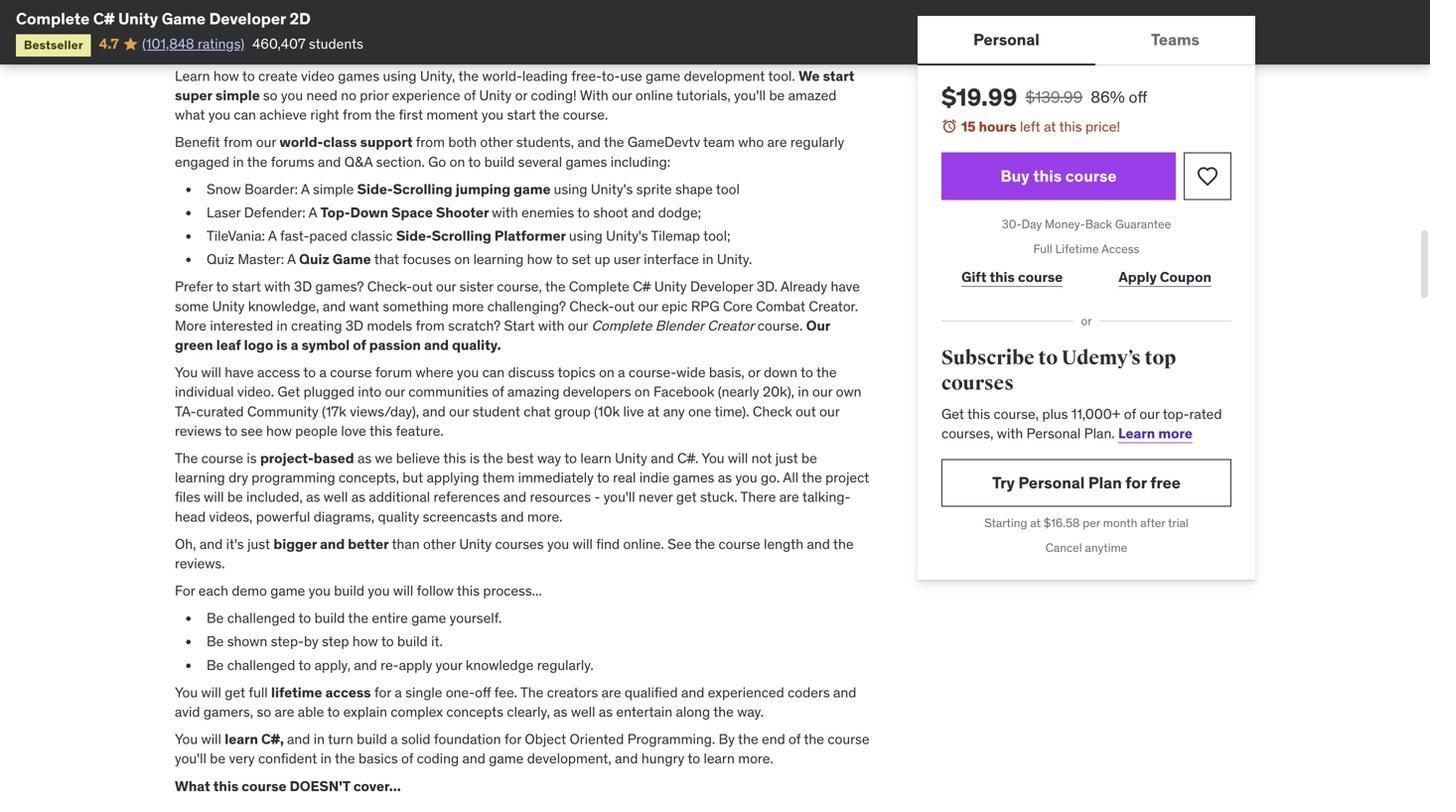 Task type: locate. For each thing, give the bounding box(es) containing it.
developer up core
[[690, 278, 754, 296]]

regularly.
[[537, 657, 594, 674]]

the inside for each demo game you build you will follow this process... be challenged to build the entire game yourself. be shown step-by step how to build it. be challenged to apply, and re-apply your knowledge regularly.
[[348, 610, 369, 628]]

$19.99
[[942, 82, 1018, 112]]

course
[[204, 1, 246, 18], [424, 20, 466, 38], [1066, 166, 1117, 186], [1018, 268, 1063, 286], [330, 364, 372, 382], [201, 450, 243, 467], [828, 731, 870, 749], [242, 778, 287, 796]]

1 horizontal spatial learn
[[1119, 425, 1156, 442]]

1 vertical spatial world-
[[280, 133, 323, 151]]

1 vertical spatial learning
[[175, 469, 225, 487]]

side-
[[357, 180, 393, 198], [396, 227, 432, 245]]

way.
[[737, 703, 764, 721]]

our up topics
[[568, 317, 588, 335]]

the inside and has gone on to become the most popular and most watched unity game development course on udemy
[[713, 1, 733, 18]]

1 horizontal spatial simple
[[313, 180, 354, 198]]

scrolling
[[393, 180, 453, 198]]

our up learn more
[[1140, 405, 1160, 423]]

2 vertical spatial start
[[232, 278, 261, 296]]

1 vertical spatial check-
[[569, 297, 614, 315]]

one-
[[446, 684, 475, 702]]

free
[[1151, 473, 1181, 493]]

be
[[207, 610, 224, 628], [207, 633, 224, 651], [207, 657, 224, 674]]

0 horizontal spatial get
[[278, 383, 300, 401]]

0 vertical spatial for
[[1126, 473, 1147, 493]]

2 horizontal spatial start
[[823, 67, 855, 85]]

will
[[201, 364, 221, 382], [728, 450, 748, 467], [204, 488, 224, 506], [573, 535, 593, 553], [393, 582, 414, 600], [201, 684, 221, 702], [201, 731, 221, 749]]

so inside the for a single one-off fee. the creators are qualified and experienced coders and avid gamers, so are able to explain complex concepts clearly, as well as entertain along the way.
[[257, 703, 271, 721]]

start inside we start super simple
[[823, 67, 855, 85]]

0 horizontal spatial quiz
[[207, 250, 234, 268]]

or inside you will have access to a course forum where you can discuss topics on a course-wide basis, or down to the individual video. get plugged into our communities of amazing developers on facebook (nearly 20k), in our own ta-curated community (17k views/day), and our student chat group (10k live at any one time). check out our reviews to see how people love this feature.
[[748, 364, 761, 382]]

0 vertical spatial games
[[338, 67, 380, 85]]

well up diagrams, in the bottom left of the page
[[324, 488, 348, 506]]

0 vertical spatial learn
[[175, 67, 210, 85]]

0 horizontal spatial more.
[[527, 508, 563, 526]]

from inside prefer to start with 3d games? check-out our sister course, the complete c# unity developer 3d. already have some unity knowledge, and want something more challenging? check-out our epic rpg core combat creator. more interested in creating 3d models from scratch? start with our
[[416, 317, 445, 335]]

leaf
[[216, 336, 241, 354]]

complete for complete blender creator course.
[[592, 317, 652, 335]]

english
[[659, 20, 709, 38]]

tab list containing personal
[[918, 16, 1256, 66]]

build up the jumping
[[484, 153, 515, 171]]

explain
[[343, 703, 387, 721]]

1 horizontal spatial well
[[571, 703, 596, 721]]

course inside and has gone on to become the most popular and most watched unity game development course on udemy
[[424, 20, 466, 38]]

of up student
[[492, 383, 504, 401]]

$139.99
[[1026, 87, 1083, 107]]

top
[[1145, 346, 1176, 371]]

in inside "snow boarder: a simple side-scrolling jumping game using unity's sprite shape tool laser defender: a top-down space shooter with enemies to shoot and dodge; tilevania: a fast-paced classic side-scrolling platformer using unity's tilemap tool; quiz master: a quiz game that focuses on learning how to set up user interface in unity."
[[703, 250, 714, 268]]

be
[[769, 86, 785, 104], [802, 450, 817, 467], [227, 488, 243, 506], [210, 750, 226, 768]]

0 horizontal spatial more
[[452, 297, 484, 315]]

c# inside prefer to start with 3d games? check-out our sister course, the complete c# unity developer 3d. already have some unity knowledge, and want something more challenging? check-out our epic rpg core combat creator. more interested in creating 3d models from scratch? start with our
[[633, 278, 651, 296]]

basis,
[[709, 364, 745, 382]]

2 horizontal spatial learn
[[704, 750, 735, 768]]

using up prior
[[383, 67, 417, 85]]

you inside as we believe this is the best way to learn unity and c#. you will not just be learning dry programming concepts, but applying them immediately to real indie games as you go. all the project files will be included, as well as additional references and resources - you'll never get stuck. there are talking- head videos, powerful diagrams, quality screencasts and more.
[[702, 450, 725, 467]]

as down creators
[[554, 703, 568, 721]]

learn more
[[1119, 425, 1193, 442]]

1 vertical spatial get
[[942, 405, 965, 423]]

our left "epic"
[[638, 297, 658, 315]]

prior
[[360, 86, 389, 104]]

and right "popular" on the right of page
[[822, 1, 845, 18]]

0 horizontal spatial is
[[247, 450, 257, 467]]

0 horizontal spatial for
[[374, 684, 391, 702]]

project
[[826, 469, 870, 487]]

0 horizontal spatial access
[[257, 364, 300, 382]]

simple
[[215, 86, 260, 104], [313, 180, 354, 198]]

turn
[[328, 731, 353, 749]]

0 vertical spatial more
[[452, 297, 484, 315]]

well down creators
[[571, 703, 596, 721]]

1 vertical spatial games
[[566, 153, 607, 171]]

courses up process...
[[495, 535, 544, 553]]

you'll right tutorials,
[[734, 86, 766, 104]]

so down create
[[263, 86, 278, 104]]

games down c#.
[[673, 469, 715, 487]]

tab list
[[918, 16, 1256, 66]]

2 horizontal spatial is
[[470, 450, 480, 467]]

courses
[[942, 372, 1014, 396], [495, 535, 544, 553]]

a inside and in turn build a solid foundation for object oriented programming. by the end of the course you'll be very confident in the basics of coding and game development, and hungry to learn more.
[[391, 731, 398, 749]]

learn inside and in turn build a solid foundation for object oriented programming. by the end of the course you'll be very confident in the basics of coding and game development, and hungry to learn more.
[[704, 750, 735, 768]]

1 vertical spatial a
[[268, 227, 277, 245]]

so inside so you need no prior experience of unity or coding! with our online tutorials, you'll be amazed what you can achieve right from the first moment you start the course.
[[263, 86, 278, 104]]

0 horizontal spatial courses
[[495, 535, 544, 553]]

be up talking-
[[802, 450, 817, 467]]

0 horizontal spatial course.
[[563, 106, 608, 124]]

most up closed-
[[737, 1, 768, 18]]

apply coupon button
[[1099, 257, 1232, 297]]

is inside as we believe this is the best way to learn unity and c#. you will not just be learning dry programming concepts, but applying them immediately to real indie games as you go. all the project files will be included, as well as additional references and resources - you'll never get stuck. there are talking- head videos, powerful diagrams, quality screencasts and more.
[[470, 450, 480, 467]]

1 vertical spatial courses
[[495, 535, 544, 553]]

build down better
[[334, 582, 365, 600]]

more down top-
[[1159, 425, 1193, 442]]

0 vertical spatial simple
[[215, 86, 260, 104]]

go.
[[761, 469, 780, 487]]

you up by
[[309, 582, 331, 600]]

2 quiz from the left
[[299, 250, 330, 268]]

simple inside we start super simple
[[215, 86, 260, 104]]

the inside the for a single one-off fee. the creators are qualified and experienced coders and avid gamers, so are able to explain complex concepts clearly, as well as entertain along the way.
[[521, 684, 544, 702]]

a left fast- at the top of the page
[[268, 227, 277, 245]]

a down fast- at the top of the page
[[287, 250, 296, 268]]

forum
[[375, 364, 412, 382]]

1 horizontal spatial just
[[776, 450, 798, 467]]

you inside than other unity courses you will find online. see the course length and the reviews.
[[547, 535, 569, 553]]

shooter
[[436, 204, 489, 222]]

1 vertical spatial complete
[[569, 278, 630, 296]]

access up explain
[[325, 684, 371, 702]]

1 horizontal spatial other
[[480, 133, 513, 151]]

be left shown
[[207, 633, 224, 651]]

2 horizontal spatial at
[[1044, 118, 1056, 136]]

1 horizontal spatial start
[[507, 106, 536, 124]]

basics
[[359, 750, 398, 768]]

you inside as we believe this is the best way to learn unity and c#. you will not just be learning dry programming concepts, but applying them immediately to real indie games as you go. all the project files will be included, as well as additional references and resources - you'll never get stuck. there are talking- head videos, powerful diagrams, quality screencasts and more.
[[736, 469, 758, 487]]

you down the avid
[[175, 731, 198, 749]]

course. down combat
[[758, 317, 803, 335]]

gamedevtv
[[628, 133, 700, 151]]

no
[[341, 86, 357, 104]]

a inside our green leaf logo is a symbol of passion and quality.
[[291, 336, 299, 354]]

you inside you will have access to a course forum where you can discuss topics on a course-wide basis, or down to the individual video. get plugged into our communities of amazing developers on facebook (nearly 20k), in our own ta-curated community (17k views/day), and our student chat group (10k live at any one time). check out our reviews to see how people love this feature.
[[175, 364, 198, 382]]

1 horizontal spatial is
[[276, 336, 288, 354]]

have inside prefer to start with 3d games? check-out our sister course, the complete c# unity developer 3d. already have some unity knowledge, and want something more challenging? check-out our epic rpg core combat creator. more interested in creating 3d models from scratch? start with our
[[831, 278, 860, 296]]

screencasts
[[423, 508, 498, 526]]

1 vertical spatial the
[[521, 684, 544, 702]]

2 horizontal spatial you'll
[[734, 86, 766, 104]]

hours
[[979, 118, 1017, 136]]

world- up the forums on the top left of the page
[[280, 133, 323, 151]]

get up community
[[278, 383, 300, 401]]

concepts,
[[339, 469, 399, 487]]

chat
[[524, 403, 551, 421]]

applying
[[427, 469, 479, 487]]

blender
[[655, 317, 704, 335]]

1 horizontal spatial course.
[[758, 317, 803, 335]]

learn for learn more
[[1119, 425, 1156, 442]]

you will learn c#,
[[175, 731, 287, 749]]

of down 3d
[[353, 336, 366, 354]]

space
[[392, 204, 433, 222]]

the left way.
[[714, 703, 734, 721]]

1 horizontal spatial off
[[1129, 87, 1148, 107]]

other right both
[[480, 133, 513, 151]]

1 horizontal spatial or
[[1081, 314, 1092, 329]]

0 vertical spatial c#
[[93, 8, 115, 29]]

1 horizontal spatial for
[[505, 731, 522, 749]]

course up back
[[1066, 166, 1117, 186]]

developer up the '.'
[[209, 8, 286, 29]]

get inside you will have access to a course forum where you can discuss topics on a course-wide basis, or down to the individual video. get plugged into our communities of amazing developers on facebook (nearly 20k), in our own ta-curated community (17k views/day), and our student chat group (10k live at any one time). check out our reviews to see how people love this feature.
[[278, 383, 300, 401]]

with inside "snow boarder: a simple side-scrolling jumping game using unity's sprite shape tool laser defender: a top-down space shooter with enemies to shoot and dodge; tilevania: a fast-paced classic side-scrolling platformer using unity's tilemap tool; quiz master: a quiz game that focuses on learning how to set up user interface in unity."
[[492, 204, 518, 222]]

what
[[175, 778, 210, 796]]

1 horizontal spatial developer
[[690, 278, 754, 296]]

you'll up what
[[175, 750, 207, 768]]

benefit from our world-class support
[[175, 133, 416, 151]]

sprite
[[636, 180, 672, 198]]

unity's up shoot
[[591, 180, 633, 198]]

course, inside get this course, plus 11,000+ of our top-rated courses, with personal plan.
[[994, 405, 1039, 423]]

how inside for each demo game you build you will follow this process... be challenged to build the entire game yourself. be shown step-by step how to build it. be challenged to apply, and re-apply your knowledge regularly.
[[353, 633, 378, 651]]

1 vertical spatial have
[[225, 364, 254, 382]]

online.
[[623, 535, 664, 553]]

unity's up "user"
[[606, 227, 648, 245]]

with up scrolling platformer
[[492, 204, 518, 222]]

and up than other unity courses you will find online. see the course length and the reviews. in the bottom of the page
[[501, 508, 524, 526]]

0 vertical spatial more.
[[527, 508, 563, 526]]

(101,848
[[142, 35, 194, 53]]

side- up the down
[[357, 180, 393, 198]]

0 vertical spatial start
[[823, 67, 855, 85]]

people
[[295, 422, 338, 440]]

this inside as we believe this is the best way to learn unity and c#. you will not just be learning dry programming concepts, but applying them immediately to real indie games as you go. all the project files will be included, as well as additional references and resources - you'll never get stuck. there are talking- head videos, powerful diagrams, quality screencasts and more.
[[443, 450, 466, 467]]

you up there
[[736, 469, 758, 487]]

on inside "snow boarder: a simple side-scrolling jumping game using unity's sprite shape tool laser defender: a top-down space shooter with enemies to shoot and dodge; tilevania: a fast-paced classic side-scrolling platformer using unity's tilemap tool; quiz master: a quiz game that focuses on learning how to set up user interface in unity."
[[454, 250, 470, 268]]

core
[[723, 297, 753, 315]]

to up re-
[[381, 633, 394, 651]]

this inside you will have access to a course forum where you can discuss topics on a course-wide basis, or down to the individual video. get plugged into our communities of amazing developers on facebook (nearly 20k), in our own ta-curated community (17k views/day), and our student chat group (10k live at any one time). check out our reviews to see how people love this feature.
[[370, 422, 392, 440]]

as
[[297, 1, 311, 18], [358, 450, 372, 467], [718, 469, 732, 487], [306, 488, 320, 506], [351, 488, 366, 506], [554, 703, 568, 721], [599, 703, 613, 721]]

course up dry
[[201, 450, 243, 467]]

1 horizontal spatial out
[[614, 297, 635, 315]]

scratch?
[[448, 317, 501, 335]]

trial
[[1168, 516, 1189, 531]]

and inside than other unity courses you will find online. see the course length and the reviews.
[[807, 535, 830, 553]]

how down community
[[266, 422, 292, 440]]

0 vertical spatial check-
[[367, 278, 412, 296]]

simple for super
[[215, 86, 260, 104]]

for inside the for a single one-off fee. the creators are qualified and experienced coders and avid gamers, so are able to explain complex concepts clearly, as well as entertain along the way.
[[374, 684, 391, 702]]

build up step
[[315, 610, 345, 628]]

1 vertical spatial simple
[[313, 180, 354, 198]]

2 vertical spatial games
[[673, 469, 715, 487]]

more up scratch?
[[452, 297, 484, 315]]

1 vertical spatial personal
[[1027, 425, 1081, 442]]

0 vertical spatial have
[[831, 278, 860, 296]]

plugged
[[304, 383, 355, 401]]

and in turn build a solid foundation for object oriented programming. by the end of the course you'll be very confident in the basics of coding and game development, and hungry to learn more.
[[175, 731, 870, 768]]

simple inside "snow boarder: a simple side-scrolling jumping game using unity's sprite shape tool laser defender: a top-down space shooter with enemies to shoot and dodge; tilevania: a fast-paced classic side-scrolling platformer using unity's tilemap tool; quiz master: a quiz game that focuses on learning how to set up user interface in unity."
[[313, 180, 354, 198]]

0 vertical spatial developer
[[209, 8, 286, 29]]

how right step
[[353, 633, 378, 651]]

any
[[663, 403, 685, 421]]

0 vertical spatial course,
[[497, 278, 542, 296]]

just up "all"
[[776, 450, 798, 467]]

0 vertical spatial side-
[[357, 180, 393, 198]]

facebook
[[654, 383, 715, 401]]

2d
[[290, 8, 311, 29]]

game up the (101,848 ratings)
[[162, 8, 206, 29]]

more. down the resources
[[527, 508, 563, 526]]

just
[[776, 450, 798, 467], [247, 535, 270, 553]]

will left find
[[573, 535, 593, 553]]

students,
[[516, 133, 574, 151]]

of inside get this course, plus 11,000+ of our top-rated courses, with personal plan.
[[1124, 405, 1136, 423]]

1 quiz from the left
[[207, 250, 234, 268]]

is up dry
[[247, 450, 257, 467]]

1 vertical spatial most
[[175, 20, 206, 38]]

q&a
[[344, 153, 373, 171]]

and down sprite
[[632, 204, 655, 222]]

1 vertical spatial developer
[[690, 278, 754, 296]]

this inside for each demo game you build you will follow this process... be challenged to build the entire game yourself. be shown step-by step how to build it. be challenged to apply, and re-apply your knowledge regularly.
[[457, 582, 480, 600]]

0 vertical spatial learning
[[473, 250, 524, 268]]

you for you will learn c#,
[[175, 731, 198, 749]]

2 be from the top
[[207, 633, 224, 651]]

and up feature.
[[423, 403, 446, 421]]

our inside get this course, plus 11,000+ of our top-rated courses, with personal plan.
[[1140, 405, 1160, 423]]

30-
[[1002, 217, 1022, 232]]

you'll inside and in turn build a solid foundation for object oriented programming. by the end of the course you'll be very confident in the basics of coding and game development, and hungry to learn more.
[[175, 750, 207, 768]]

each
[[198, 582, 228, 600]]

will inside than other unity courses you will find online. see the course length and the reviews.
[[573, 535, 593, 553]]

a up defender: a
[[301, 180, 310, 198]]

to left udemy's
[[1039, 346, 1058, 371]]

1 vertical spatial game
[[333, 250, 371, 268]]

tilevania:
[[207, 227, 265, 245]]

0 vertical spatial off
[[1129, 87, 1148, 107]]

unity up 4.7
[[118, 8, 158, 29]]

for left free
[[1126, 473, 1147, 493]]

our
[[612, 86, 632, 104], [256, 133, 276, 151], [436, 278, 456, 296], [638, 297, 658, 315], [568, 317, 588, 335], [385, 383, 405, 401], [813, 383, 833, 401], [449, 403, 469, 421], [820, 403, 840, 421], [1140, 405, 1160, 423]]

complete for complete c# unity game developer 2d
[[16, 8, 90, 29]]

game down foundation
[[489, 750, 524, 768]]

the up including: at left
[[604, 133, 624, 151]]

1 vertical spatial off
[[475, 684, 491, 702]]

c# down "user"
[[633, 278, 651, 296]]

in right 20k),
[[798, 383, 809, 401]]

in up 'snow'
[[233, 153, 244, 171]]

challenging?
[[488, 297, 566, 315]]

the right see
[[695, 535, 715, 553]]

development up tutorials,
[[684, 67, 765, 85]]

1 horizontal spatial get
[[676, 488, 697, 506]]

0 vertical spatial you'll
[[734, 86, 766, 104]]

plan.
[[1084, 425, 1115, 442]]

to right 'prefer'
[[216, 278, 229, 296]]

to inside and in turn build a solid foundation for object oriented programming. by the end of the course you'll be very confident in the basics of coding and game development, and hungry to learn more.
[[688, 750, 700, 768]]

simple for a
[[313, 180, 354, 198]]

this inside 'button'
[[1033, 166, 1062, 186]]

1 horizontal spatial get
[[942, 405, 965, 423]]

2 vertical spatial be
[[207, 657, 224, 674]]

1 vertical spatial c#
[[633, 278, 651, 296]]

will inside for each demo game you build you will follow this process... be challenged to build the entire game yourself. be shown step-by step how to build it. be challenged to apply, and re-apply your knowledge regularly.
[[393, 582, 414, 600]]

defender: a
[[244, 204, 317, 222]]

complete
[[16, 8, 90, 29], [569, 278, 630, 296], [592, 317, 652, 335]]

unity,
[[420, 67, 455, 85]]

unity inside as we believe this is the best way to learn unity and c#. you will not just be learning dry programming concepts, but applying them immediately to real indie games as you go. all the project files will be included, as well as additional references and resources - you'll never get stuck. there are talking- head videos, powerful diagrams, quality screencasts and more.
[[615, 450, 648, 467]]

0 vertical spatial so
[[263, 86, 278, 104]]

0 vertical spatial just
[[776, 450, 798, 467]]

1 vertical spatial learn
[[1119, 425, 1156, 442]]

and inside you will have access to a course forum where you can discuss topics on a course-wide basis, or down to the individual video. get plugged into our communities of amazing developers on facebook (nearly 20k), in our own ta-curated community (17k views/day), and our student chat group (10k live at any one time). check out our reviews to see how people love this feature.
[[423, 403, 446, 421]]

0 horizontal spatial other
[[423, 535, 456, 553]]

1 vertical spatial just
[[247, 535, 270, 553]]

with
[[492, 204, 518, 222], [264, 278, 291, 296], [538, 317, 565, 335], [997, 425, 1024, 442]]

game inside "snow boarder: a simple side-scrolling jumping game using unity's sprite shape tool laser defender: a top-down space shooter with enemies to shoot and dodge; tilevania: a fast-paced classic side-scrolling platformer using unity's tilemap tool; quiz master: a quiz game that focuses on learning how to set up user interface in unity."
[[514, 180, 551, 198]]

and right coders
[[834, 684, 857, 702]]

2 vertical spatial for
[[505, 731, 522, 749]]

plus
[[1043, 405, 1068, 423]]

the inside the for a single one-off fee. the creators are qualified and experienced coders and avid gamers, so are able to explain complex concepts clearly, as well as entertain along the way.
[[714, 703, 734, 721]]

or up (nearly
[[748, 364, 761, 382]]

interface
[[644, 250, 699, 268]]

tool
[[716, 180, 740, 198]]

will up entire
[[393, 582, 414, 600]]

start inside so you need no prior experience of unity or coding! with our online tutorials, you'll be amazed what you can achieve right from the first moment you start the course.
[[507, 106, 536, 124]]

time).
[[715, 403, 750, 421]]

something
[[383, 297, 449, 315]]

0 vertical spatial course.
[[563, 106, 608, 124]]

laser
[[207, 204, 241, 222]]

this down views/day),
[[370, 422, 392, 440]]

0 vertical spatial development
[[340, 20, 421, 38]]

down
[[764, 364, 798, 382]]

bestseller
[[24, 37, 83, 53]]

86%
[[1091, 87, 1125, 107]]

to down by
[[299, 657, 311, 674]]

0 horizontal spatial you'll
[[175, 750, 207, 768]]

(nearly
[[718, 383, 760, 401]]

1 vertical spatial unity's
[[606, 227, 648, 245]]

off inside $19.99 $139.99 86% off
[[1129, 87, 1148, 107]]

day
[[1022, 217, 1042, 232]]

so down full
[[257, 703, 271, 721]]

is inside our green leaf logo is a symbol of passion and quality.
[[276, 336, 288, 354]]

our inside so you need no prior experience of unity or coding! with our online tutorials, you'll be amazed what you can achieve right from the first moment you start the course.
[[612, 86, 632, 104]]

to up plugged at top left
[[303, 364, 316, 382]]

1 horizontal spatial development
[[684, 67, 765, 85]]

to inside and has gone on to become the most popular and most watched unity game development course on udemy
[[644, 1, 656, 18]]

c#.
[[677, 450, 699, 467]]

live
[[623, 403, 644, 421]]

and inside prefer to start with 3d games? check-out our sister course, the complete c# unity developer 3d. already have some unity knowledge, and want something more challenging? check-out our epic rpg core combat creator. more interested in creating 3d models from scratch? start with our
[[323, 297, 346, 315]]

the inside prefer to start with 3d games? check-out our sister course, the complete c# unity developer 3d. already have some unity knowledge, and want something more challenging? check-out our epic rpg core combat creator. more interested in creating 3d models from scratch? start with our
[[545, 278, 566, 296]]

1 horizontal spatial c#
[[633, 278, 651, 296]]

our down forum
[[385, 383, 405, 401]]

complete down up
[[569, 278, 630, 296]]

be inside and in turn build a solid foundation for object oriented programming. by the end of the course you'll be very confident in the basics of coding and game development, and hungry to learn more.
[[210, 750, 226, 768]]

more
[[452, 297, 484, 315], [1159, 425, 1193, 442]]

be up gamers,
[[207, 657, 224, 674]]

get
[[278, 383, 300, 401], [942, 405, 965, 423]]

gift this course
[[962, 268, 1063, 286]]

games up "no"
[[338, 67, 380, 85]]

you down the resources
[[547, 535, 569, 553]]

courses inside subscribe to udemy's top courses
[[942, 372, 1014, 396]]

0 horizontal spatial check-
[[367, 278, 412, 296]]

0 horizontal spatial the
[[175, 450, 198, 467]]

1 vertical spatial side-
[[396, 227, 432, 245]]

0 horizontal spatial well
[[324, 488, 348, 506]]

well inside the for a single one-off fee. the creators are qualified and experienced coders and avid gamers, so are able to explain complex concepts clearly, as well as entertain along the way.
[[571, 703, 596, 721]]

1 vertical spatial challenged
[[227, 657, 295, 674]]

you up individual
[[175, 364, 198, 382]]

are down "all"
[[780, 488, 799, 506]]

diagrams,
[[314, 508, 375, 526]]

to left shoot
[[577, 204, 590, 222]]

a
[[301, 180, 310, 198], [268, 227, 277, 245], [287, 250, 296, 268]]

more. inside and in turn build a solid foundation for object oriented programming. by the end of the course you'll be very confident in the basics of coding and game development, and hungry to learn more.
[[738, 750, 774, 768]]

1 vertical spatial well
[[571, 703, 596, 721]]

0 vertical spatial courses
[[942, 372, 1014, 396]]

plan
[[1089, 473, 1122, 493]]

build inside and in turn build a solid foundation for object oriented programming. by the end of the course you'll be very confident in the basics of coding and game development, and hungry to learn more.
[[357, 731, 387, 749]]

you'll inside as we believe this is the best way to learn unity and c#. you will not just be learning dry programming concepts, but applying them immediately to real indie games as you go. all the project files will be included, as well as additional references and resources - you'll never get stuck. there are talking- head videos, powerful diagrams, quality screencasts and more.
[[604, 488, 635, 506]]

0 vertical spatial be
[[207, 610, 224, 628]]

0 horizontal spatial off
[[475, 684, 491, 702]]

check-
[[367, 278, 412, 296], [569, 297, 614, 315]]

cancel
[[1046, 540, 1083, 556]]

3 be from the top
[[207, 657, 224, 674]]

a left single
[[395, 684, 402, 702]]

or coding!
[[515, 86, 577, 104]]

try
[[993, 473, 1015, 493]]

1 vertical spatial at
[[648, 403, 660, 421]]

and
[[539, 1, 562, 18], [822, 1, 845, 18], [578, 133, 601, 151], [318, 153, 341, 171], [632, 204, 655, 222], [323, 297, 346, 315], [424, 336, 449, 354], [423, 403, 446, 421], [651, 450, 674, 467], [503, 488, 527, 506], [501, 508, 524, 526], [200, 535, 223, 553], [320, 535, 345, 553], [807, 535, 830, 553], [354, 657, 377, 674], [681, 684, 705, 702], [834, 684, 857, 702], [287, 731, 310, 749], [462, 750, 486, 768], [615, 750, 638, 768]]

dodge;
[[658, 204, 701, 222]]

check- down set
[[569, 297, 614, 315]]

this up yourself.
[[457, 582, 480, 600]]

with right "courses,"
[[997, 425, 1024, 442]]

can inside so you need no prior experience of unity or coding! with our online tutorials, you'll be amazed what you can achieve right from the first moment you start the course.
[[234, 106, 256, 124]]

with inside get this course, plus 11,000+ of our top-rated courses, with personal plan.
[[997, 425, 1024, 442]]

2 vertical spatial learn
[[704, 750, 735, 768]]

throughout
[[175, 40, 250, 57]]

game inside and in turn build a solid foundation for object oriented programming. by the end of the course you'll be very confident in the basics of coding and game development, and hungry to learn more.
[[489, 750, 524, 768]]

game down classic
[[333, 250, 371, 268]]

more inside prefer to start with 3d games? check-out our sister course, the complete c# unity developer 3d. already have some unity knowledge, and want something more challenging? check-out our epic rpg core combat creator. more interested in creating 3d models from scratch? start with our
[[452, 297, 484, 315]]

personal inside get this course, plus 11,000+ of our top-rated courses, with personal plan.
[[1027, 425, 1081, 442]]



Task type: describe. For each thing, give the bounding box(es) containing it.
you will have access to a course forum where you can discuss topics on a course-wide basis, or down to the individual video. get plugged into our communities of amazing developers on facebook (nearly 20k), in our own ta-curated community (17k views/day), and our student chat group (10k live at any one time). check out our reviews to see how people love this feature.
[[175, 364, 862, 440]]

our down communities on the left of the page
[[449, 403, 469, 421]]

how inside "snow boarder: a simple side-scrolling jumping game using unity's sprite shape tool laser defender: a top-down space shooter with enemies to shoot and dodge; tilevania: a fast-paced classic side-scrolling platformer using unity's tilemap tool; quiz master: a quiz game that focuses on learning how to set up user interface in unity."
[[527, 250, 553, 268]]

object
[[525, 731, 566, 749]]

to-
[[602, 67, 620, 85]]

than other unity courses you will find online. see the course length and the reviews.
[[175, 535, 854, 573]]

learning inside "snow boarder: a simple side-scrolling jumping game using unity's sprite shape tool laser defender: a top-down space shooter with enemies to shoot and dodge; tilevania: a fast-paced classic side-scrolling platformer using unity's tilemap tool; quiz master: a quiz game that focuses on learning how to set up user interface in unity."
[[473, 250, 524, 268]]

course, inside prefer to start with 3d games? check-out our sister course, the complete c# unity developer 3d. already have some unity knowledge, and want something more challenging? check-out our epic rpg core combat creator. more interested in creating 3d models from scratch? start with our
[[497, 278, 542, 296]]

course down very
[[242, 778, 287, 796]]

how down throughout on the top
[[214, 67, 239, 85]]

unity up "epic"
[[655, 278, 687, 296]]

have inside you will have access to a course forum where you can discuss topics on a course-wide basis, or down to the individual video. get plugged into our communities of amazing developers on facebook (nearly 20k), in our own ta-curated community (17k views/day), and our student chat group (10k live at any one time). check out our reviews to see how people love this feature.
[[225, 364, 254, 382]]

unity up interested at the top
[[212, 297, 245, 315]]

reviews.
[[175, 555, 225, 573]]

our down own in the top right of the page
[[820, 403, 840, 421]]

as down programming
[[306, 488, 320, 506]]

ratings)
[[198, 35, 244, 53]]

0 vertical spatial game
[[162, 8, 206, 29]]

the right end
[[804, 731, 825, 749]]

course inside and in turn build a solid foundation for object oriented programming. by the end of the course you'll be very confident in the basics of coding and game development, and hungry to learn more.
[[828, 731, 870, 749]]

1 vertical spatial access
[[325, 684, 371, 702]]

and up along
[[681, 684, 705, 702]]

discuss
[[508, 364, 555, 382]]

0 vertical spatial unity's
[[591, 180, 633, 198]]

this inside get this course, plus 11,000+ of our top-rated courses, with personal plan.
[[968, 405, 991, 423]]

the up of unity
[[458, 67, 479, 85]]

learning inside as we believe this is the best way to learn unity and c#. you will not just be learning dry programming concepts, but applying them immediately to real indie games as you go. all the project files will be included, as well as additional references and resources - you'll never get stuck. there are talking- head videos, powerful diagrams, quality screencasts and more.
[[175, 469, 225, 487]]

video
[[301, 67, 335, 85]]

a up plugged at top left
[[319, 364, 327, 382]]

doesn't
[[290, 778, 350, 796]]

rated
[[1190, 405, 1222, 423]]

games inside as we believe this is the best way to learn unity and c#. you will not just be learning dry programming concepts, but applying them immediately to real indie games as you go. all the project files will be included, as well as additional references and resources - you'll never get stuck. there are talking- head videos, powerful diagrams, quality screencasts and more.
[[673, 469, 715, 487]]

other inside from both other students, and the gamedevtv team who are regularly engaged in the forums and q&a section. go on to build several games including:
[[480, 133, 513, 151]]

and down diagrams, in the bottom left of the page
[[320, 535, 345, 553]]

the down talking-
[[833, 535, 854, 553]]

with up knowledge,
[[264, 278, 291, 296]]

you up entire
[[368, 582, 390, 600]]

game right demo
[[270, 582, 305, 600]]

are inside as we believe this is the best way to learn unity and c#. you will not just be learning dry programming concepts, but applying them immediately to real indie games as you go. all the project files will be included, as well as additional references and resources - you'll never get stuck. there are talking- head videos, powerful diagrams, quality screencasts and more.
[[780, 488, 799, 506]]

yourself.
[[450, 610, 502, 628]]

personal inside button
[[974, 29, 1040, 50]]

1 challenged from the top
[[227, 610, 295, 628]]

this
[[175, 1, 201, 18]]

learn for learn how to create video games using unity, the world-leading free-to-use game development tool.
[[175, 67, 210, 85]]

you right what
[[208, 106, 230, 124]]

to right down
[[801, 364, 813, 382]]

re-
[[381, 657, 399, 674]]

knowledge,
[[248, 297, 319, 315]]

to inside prefer to start with 3d games? check-out our sister course, the complete c# unity developer 3d. already have some unity knowledge, and want something more challenging? check-out our epic rpg core combat creator. more interested in creating 3d models from scratch? start with our
[[216, 278, 229, 296]]

in inside prefer to start with 3d games? check-out our sister course, the complete c# unity developer 3d. already have some unity knowledge, and want something more challenging? check-out our epic rpg core combat creator. more interested in creating 3d models from scratch? start with our
[[277, 317, 288, 335]]

already
[[781, 278, 828, 296]]

complex
[[391, 703, 443, 721]]

top-
[[1163, 405, 1190, 423]]

english closed-captions throughout
[[175, 20, 819, 57]]

on left udemy at the top left of the page
[[470, 20, 485, 38]]

full
[[249, 684, 268, 702]]

from right benefit
[[224, 133, 253, 151]]

support
[[360, 133, 413, 151]]

(17k
[[322, 403, 347, 421]]

0 vertical spatial or
[[1081, 314, 1092, 329]]

by
[[304, 633, 319, 651]]

coupon
[[1160, 268, 1212, 286]]

we start super simple
[[175, 67, 855, 104]]

epic
[[662, 297, 688, 315]]

will up gamers,
[[201, 684, 221, 702]]

1 horizontal spatial more
[[1159, 425, 1193, 442]]

0 vertical spatial out
[[412, 278, 433, 296]]

$19.99 $139.99 86% off
[[942, 82, 1148, 112]]

unity inside than other unity courses you will find online. see the course length and the reviews.
[[459, 535, 492, 553]]

course down full at the right of page
[[1018, 268, 1063, 286]]

courses,
[[942, 425, 994, 442]]

anytime
[[1085, 540, 1128, 556]]

2 challenged from the top
[[227, 657, 295, 674]]

how inside you will have access to a course forum where you can discuss topics on a course-wide basis, or down to the individual video. get plugged into our communities of amazing developers on facebook (nearly 20k), in our own ta-curated community (17k views/day), and our student chat group (10k live at any one time). check out our reviews to see how people love this feature.
[[266, 422, 292, 440]]

love
[[341, 422, 366, 440]]

this course started as a
[[175, 1, 325, 18]]

1 horizontal spatial check-
[[569, 297, 614, 315]]

1 horizontal spatial most
[[737, 1, 768, 18]]

get inside get this course, plus 11,000+ of our top-rated courses, with personal plan.
[[942, 405, 965, 423]]

what this course doesn't cover...
[[175, 778, 401, 796]]

one
[[688, 403, 712, 421]]

will up videos,
[[204, 488, 224, 506]]

you for you will have access to a course forum where you can discuss topics on a course-wide basis, or down to the individual video. get plugged into our communities of amazing developers on facebook (nearly 20k), in our own ta-curated community (17k views/day), and our student chat group (10k live at any one time). check out our reviews to see how people love this feature.
[[175, 364, 198, 382]]

the down turn
[[335, 750, 355, 768]]

15 hours left at this price!
[[962, 118, 1121, 136]]

the right "all"
[[802, 469, 822, 487]]

this left price!
[[1060, 118, 1082, 136]]

a right 2d
[[315, 1, 322, 18]]

alarm image
[[942, 118, 958, 134]]

1 vertical spatial development
[[684, 67, 765, 85]]

with
[[580, 86, 609, 104]]

to right way in the bottom of the page
[[565, 450, 577, 467]]

the course is project-based
[[175, 450, 354, 467]]

0 horizontal spatial c#
[[93, 8, 115, 29]]

shoot
[[593, 204, 629, 222]]

our left own in the top right of the page
[[813, 383, 833, 401]]

and down foundation
[[462, 750, 486, 768]]

460,407 students
[[252, 35, 364, 53]]

buy
[[1001, 166, 1030, 186]]

1 vertical spatial using
[[554, 180, 588, 198]]

indie
[[640, 469, 670, 487]]

to inside the for a single one-off fee. the creators are qualified and experienced coders and avid gamers, so are able to explain complex concepts clearly, as well as entertain along the way.
[[327, 703, 340, 721]]

it.
[[431, 633, 443, 651]]

more. inside as we believe this is the best way to learn unity and c#. you will not just be learning dry programming concepts, but applying them immediately to real indie games as you go. all the project files will be included, as well as additional references and resources - you'll never get stuck. there are talking- head videos, powerful diagrams, quality screencasts and more.
[[527, 508, 563, 526]]

and up confident
[[287, 731, 310, 749]]

1 be from the top
[[207, 610, 224, 628]]

and down class
[[318, 153, 341, 171]]

0 horizontal spatial just
[[247, 535, 270, 553]]

for a single one-off fee. the creators are qualified and experienced coders and avid gamers, so are able to explain complex concepts clearly, as well as entertain along the way.
[[175, 684, 857, 721]]

price!
[[1086, 118, 1121, 136]]

are inside from both other students, and the gamedevtv team who are regularly engaged in the forums and q&a section. go on to build several games including:
[[768, 133, 787, 151]]

learn inside as we believe this is the best way to learn unity and c#. you will not just be learning dry programming concepts, but applying them immediately to real indie games as you go. all the project files will be included, as well as additional references and resources - you'll never get stuck. there are talking- head videos, powerful diagrams, quality screencasts and more.
[[581, 450, 612, 467]]

to left see at the bottom left
[[225, 422, 237, 440]]

c#,
[[261, 731, 284, 749]]

this right gift
[[990, 268, 1015, 286]]

2 vertical spatial using
[[569, 227, 603, 245]]

access inside you will have access to a course forum where you can discuss topics on a course-wide basis, or down to the individual video. get plugged into our communities of amazing developers on facebook (nearly 20k), in our own ta-curated community (17k views/day), and our student chat group (10k live at any one time). check out our reviews to see how people love this feature.
[[257, 364, 300, 382]]

0 horizontal spatial learn
[[225, 731, 258, 749]]

development,
[[527, 750, 612, 768]]

super
[[175, 86, 212, 104]]

and right students,
[[578, 133, 601, 151]]

your
[[436, 657, 462, 674]]

wishlist image
[[1196, 165, 1220, 188]]

paced
[[309, 227, 348, 245]]

of inside you will have access to a course forum where you can discuss topics on a course-wide basis, or down to the individual video. get plugged into our communities of amazing developers on facebook (nearly 20k), in our own ta-curated community (17k views/day), and our student chat group (10k live at any one time). check out our reviews to see how people love this feature.
[[492, 383, 504, 401]]

to up by
[[299, 610, 311, 628]]

of right end
[[789, 731, 801, 749]]

1 horizontal spatial side-
[[396, 227, 432, 245]]

views/day),
[[350, 403, 419, 421]]

complete blender creator course.
[[592, 317, 806, 335]]

access
[[1102, 241, 1140, 257]]

the down prior
[[375, 106, 395, 124]]

as up stuck.
[[718, 469, 732, 487]]

0 vertical spatial the
[[175, 450, 198, 467]]

into
[[358, 383, 382, 401]]

symbol
[[302, 336, 350, 354]]

just inside as we believe this is the best way to learn unity and c#. you will not just be learning dry programming concepts, but applying them immediately to real indie games as you go. all the project files will be included, as well as additional references and resources - you'll never get stuck. there are talking- head videos, powerful diagrams, quality screencasts and more.
[[776, 450, 798, 467]]

unity.
[[717, 250, 752, 268]]

games inside from both other students, and the gamedevtv team who are regularly engaged in the forums and q&a section. go on to build several games including:
[[566, 153, 607, 171]]

complete inside prefer to start with 3d games? check-out our sister course, the complete c# unity developer 3d. already have some unity knowledge, and want something more challenging? check-out our epic rpg core combat creator. more interested in creating 3d models from scratch? start with our
[[569, 278, 630, 296]]

of down solid
[[401, 750, 414, 768]]

game up online
[[646, 67, 681, 85]]

and up reviews.
[[200, 535, 223, 553]]

course inside 'button'
[[1066, 166, 1117, 186]]

on up developers
[[599, 364, 615, 382]]

0 horizontal spatial world-
[[280, 133, 323, 151]]

game inside "snow boarder: a simple side-scrolling jumping game using unity's sprite shape tool laser defender: a top-down space shooter with enemies to shoot and dodge; tilevania: a fast-paced classic side-scrolling platformer using unity's tilemap tool; quiz master: a quiz game that focuses on learning how to set up user interface in unity."
[[333, 250, 371, 268]]

some
[[175, 297, 209, 315]]

to inside from both other students, and the gamedevtv team who are regularly engaged in the forums and q&a section. go on to build several games including:
[[468, 153, 481, 171]]

to up -
[[597, 469, 610, 487]]

user
[[614, 250, 641, 268]]

and inside "snow boarder: a simple side-scrolling jumping game using unity's sprite shape tool laser defender: a top-down space shooter with enemies to shoot and dodge; tilevania: a fast-paced classic side-scrolling platformer using unity's tilemap tool; quiz master: a quiz game that focuses on learning how to set up user interface in unity."
[[632, 204, 655, 222]]

up
[[595, 250, 610, 268]]

on right gone at the top left of the page
[[625, 1, 641, 18]]

from inside from both other students, and the gamedevtv team who are regularly engaged in the forums and q&a section. go on to build several games including:
[[416, 133, 445, 151]]

for inside and in turn build a solid foundation for object oriented programming. by the end of the course you'll be very confident in the basics of coding and game development, and hungry to learn more.
[[505, 731, 522, 749]]

build inside from both other students, and the gamedevtv team who are regularly engaged in the forums and q&a section. go on to build several games including:
[[484, 153, 515, 171]]

can inside you will have access to a course forum where you can discuss topics on a course-wide basis, or down to the individual video. get plugged into our communities of amazing developers on facebook (nearly 20k), in our own ta-curated community (17k views/day), and our student chat group (10k live at any one time). check out our reviews to see how people love this feature.
[[482, 364, 505, 382]]

build up apply
[[397, 633, 428, 651]]

0 vertical spatial at
[[1044, 118, 1056, 136]]

teams
[[1151, 29, 1200, 50]]

2 vertical spatial personal
[[1019, 473, 1085, 493]]

focuses
[[403, 250, 451, 268]]

to inside subscribe to udemy's top courses
[[1039, 346, 1058, 371]]

you for you will get full lifetime access
[[175, 684, 198, 702]]

a left course-
[[618, 364, 625, 382]]

the right by
[[738, 731, 759, 749]]

are up entertain
[[602, 684, 621, 702]]

as left we
[[358, 450, 372, 467]]

logo
[[244, 336, 273, 354]]

based
[[314, 450, 354, 467]]

(101,848 ratings)
[[142, 35, 244, 53]]

prefer
[[175, 278, 213, 296]]

.
[[250, 40, 253, 57]]

and left has
[[539, 1, 562, 18]]

course inside you will have access to a course forum where you can discuss topics on a course-wide basis, or down to the individual video. get plugged into our communities of amazing developers on facebook (nearly 20k), in our own ta-curated community (17k views/day), and our student chat group (10k live at any one time). check out our reviews to see how people love this feature.
[[330, 364, 372, 382]]

the down 'or coding!'
[[539, 106, 560, 124]]

start inside prefer to start with 3d games? check-out our sister course, the complete c# unity developer 3d. already have some unity knowledge, and want something more challenging? check-out our epic rpg core combat creator. more interested in creating 3d models from scratch? start with our
[[232, 278, 261, 296]]

developer inside prefer to start with 3d games? check-out our sister course, the complete c# unity developer 3d. already have some unity knowledge, and want something more challenging? check-out our epic rpg core combat creator. more interested in creating 3d models from scratch? start with our
[[690, 278, 754, 296]]

several
[[518, 153, 562, 171]]

out inside you will have access to a course forum where you can discuss topics on a course-wide basis, or down to the individual video. get plugged into our communities of amazing developers on facebook (nearly 20k), in our own ta-curated community (17k views/day), and our student chat group (10k live at any one time). check out our reviews to see how people love this feature.
[[796, 403, 816, 421]]

along
[[676, 703, 710, 721]]

is for as we believe this is the best way to learn unity and c#. you will not just be learning dry programming concepts, but applying them immediately to real indie games as you go. all the project files will be included, as well as additional references and resources - you'll never get stuck. there are talking- head videos, powerful diagrams, quality screencasts and more.
[[470, 450, 480, 467]]

as down concepts,
[[351, 488, 366, 506]]

0 vertical spatial using
[[383, 67, 417, 85]]

well inside as we believe this is the best way to learn unity and c#. you will not just be learning dry programming concepts, but applying them immediately to real indie games as you go. all the project files will be included, as well as additional references and resources - you'll never get stuck. there are talking- head videos, powerful diagrams, quality screencasts and more.
[[324, 488, 348, 506]]

0 horizontal spatial get
[[225, 684, 245, 702]]

will left not
[[728, 450, 748, 467]]

avid
[[175, 703, 200, 721]]

to left set
[[556, 250, 569, 268]]

in inside from both other students, and the gamedevtv team who are regularly engaged in the forums and q&a section. go on to build several games including:
[[233, 153, 244, 171]]

a inside the for a single one-off fee. the creators are qualified and experienced coders and avid gamers, so are able to explain complex concepts clearly, as well as entertain along the way.
[[395, 684, 402, 702]]

you up achieve
[[281, 86, 303, 104]]

as right the started
[[297, 1, 311, 18]]

off inside the for a single one-off fee. the creators are qualified and experienced coders and avid gamers, so are able to explain complex concepts clearly, as well as entertain along the way.
[[475, 684, 491, 702]]

in down turn
[[321, 750, 332, 768]]

and down oriented
[[615, 750, 638, 768]]

sister
[[460, 278, 494, 296]]

complete c# unity game developer 2d
[[16, 8, 311, 29]]

with down challenging? at the left of the page
[[538, 317, 565, 335]]

be inside so you need no prior experience of unity or coding! with our online tutorials, you'll be amazed what you can achieve right from the first moment you start the course.
[[769, 86, 785, 104]]

files
[[175, 488, 200, 506]]

you inside you will have access to a course forum where you can discuss topics on a course-wide basis, or down to the individual video. get plugged into our communities of amazing developers on facebook (nearly 20k), in our own ta-curated community (17k views/day), and our student chat group (10k live at any one time). check out our reviews to see how people love this feature.
[[457, 364, 479, 382]]

the up them at the bottom left
[[483, 450, 503, 467]]

tutorials,
[[676, 86, 731, 104]]

creator
[[708, 317, 754, 335]]

game inside and has gone on to become the most popular and most watched unity game development course on udemy
[[302, 20, 336, 38]]

additional
[[369, 488, 430, 506]]

you down of unity
[[482, 106, 504, 124]]

0 horizontal spatial developer
[[209, 8, 286, 29]]

0 horizontal spatial games
[[338, 67, 380, 85]]

use
[[620, 67, 643, 85]]

so you need no prior experience of unity or coding! with our online tutorials, you'll be amazed what you can achieve right from the first moment you start the course.
[[175, 86, 837, 124]]

better
[[348, 535, 389, 553]]

our up the forums on the top left of the page
[[256, 133, 276, 151]]

but
[[403, 469, 423, 487]]

leading free-
[[522, 67, 602, 85]]

2 horizontal spatial a
[[301, 180, 310, 198]]

to down the '.'
[[242, 67, 255, 85]]

course up ratings)
[[204, 1, 246, 18]]

go
[[428, 153, 446, 171]]

1 vertical spatial course.
[[758, 317, 803, 335]]

from inside so you need no prior experience of unity or coding! with our online tutorials, you'll be amazed what you can achieve right from the first moment you start the course.
[[343, 106, 372, 124]]

you'll inside so you need no prior experience of unity or coding! with our online tutorials, you'll be amazed what you can achieve right from the first moment you start the course.
[[734, 86, 766, 104]]

the inside you will have access to a course forum where you can discuss topics on a course-wide basis, or down to the individual video. get plugged into our communities of amazing developers on facebook (nearly 20k), in our own ta-curated community (17k views/day), and our student chat group (10k live at any one time). check out our reviews to see how people love this feature.
[[817, 364, 837, 382]]

never
[[639, 488, 673, 506]]

are down you will get full lifetime access
[[275, 703, 294, 721]]

our left sister
[[436, 278, 456, 296]]

the inside from both other students, and the gamedevtv team who are regularly engaged in the forums and q&a section. go on to build several games including:
[[604, 133, 624, 151]]

be down dry
[[227, 488, 243, 506]]

by
[[719, 731, 735, 749]]

development inside and has gone on to become the most popular and most watched unity game development course on udemy
[[340, 20, 421, 38]]

is for our green leaf logo is a symbol of passion and quality.
[[276, 336, 288, 354]]

this down very
[[213, 778, 239, 796]]

course length
[[719, 535, 804, 553]]

hungry
[[642, 750, 685, 768]]

and up indie
[[651, 450, 674, 467]]

guarantee
[[1115, 217, 1171, 232]]

course. inside so you need no prior experience of unity or coding! with our online tutorials, you'll be amazed what you can achieve right from the first moment you start the course.
[[563, 106, 608, 124]]

game up it.
[[411, 610, 446, 628]]

and inside for each demo game you build you will follow this process... be challenged to build the entire game yourself. be shown step-by step how to build it. be challenged to apply, and re-apply your knowledge regularly.
[[354, 657, 377, 674]]

fast-
[[280, 227, 309, 245]]

of inside our green leaf logo is a symbol of passion and quality.
[[353, 336, 366, 354]]

at inside starting at $16.58 per month after trial cancel anytime
[[1031, 516, 1041, 531]]

2 vertical spatial a
[[287, 250, 296, 268]]

immediately
[[518, 469, 594, 487]]

developers
[[563, 383, 631, 401]]

1 horizontal spatial world-
[[482, 67, 522, 85]]

and down them at the bottom left
[[503, 488, 527, 506]]

both
[[448, 133, 477, 151]]

in left turn
[[314, 731, 325, 749]]

0 horizontal spatial side-
[[357, 180, 393, 198]]

and inside our green leaf logo is a symbol of passion and quality.
[[424, 336, 449, 354]]

on up live
[[635, 383, 650, 401]]

will down gamers,
[[201, 731, 221, 749]]

get inside as we believe this is the best way to learn unity and c#. you will not just be learning dry programming concepts, but applying them immediately to real indie games as you go. all the project files will be included, as well as additional references and resources - you'll never get stuck. there are talking- head videos, powerful diagrams, quality screencasts and more.
[[676, 488, 697, 506]]

other inside than other unity courses you will find online. see the course length and the reviews.
[[423, 535, 456, 553]]

as up oriented
[[599, 703, 613, 721]]

on inside from both other students, and the gamedevtv team who are regularly engaged in the forums and q&a section. go on to build several games including:
[[450, 153, 465, 171]]



Task type: vqa. For each thing, say whether or not it's contained in the screenshot.
the middle "personal"
yes



